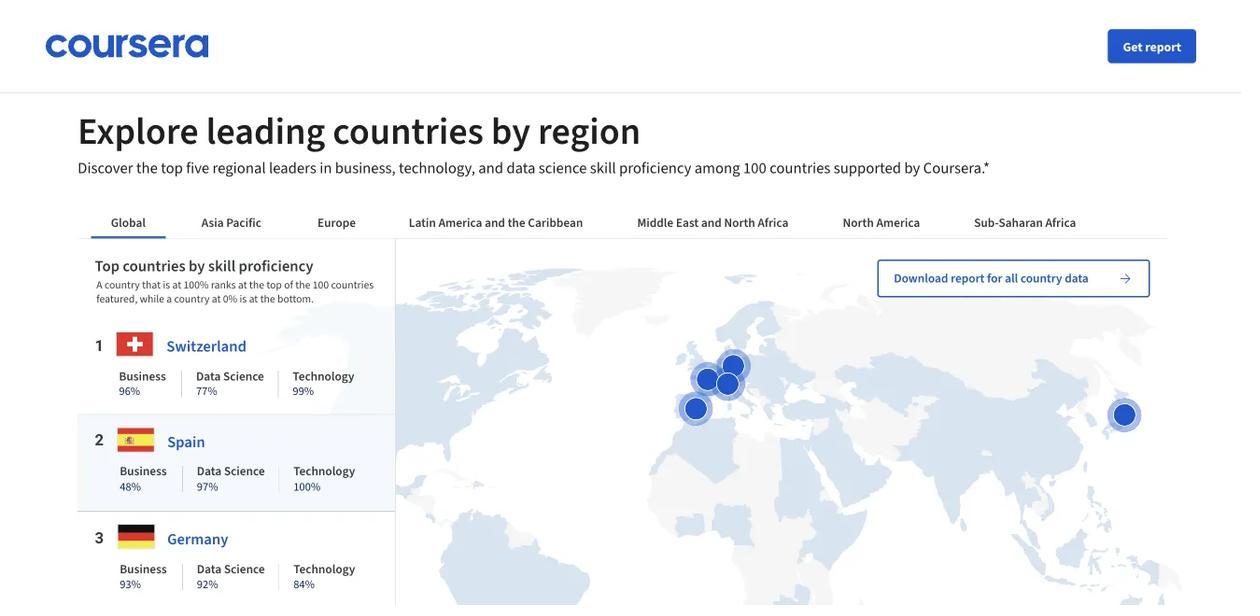 Task type: locate. For each thing, give the bounding box(es) containing it.
coursera logo image
[[45, 35, 209, 58]]

get
[[1123, 38, 1143, 55]]

get report button
[[1108, 29, 1197, 63]]



Task type: describe. For each thing, give the bounding box(es) containing it.
report
[[1146, 38, 1182, 55]]

get report
[[1123, 38, 1182, 55]]



Task type: vqa. For each thing, say whether or not it's contained in the screenshot.
Programming
no



